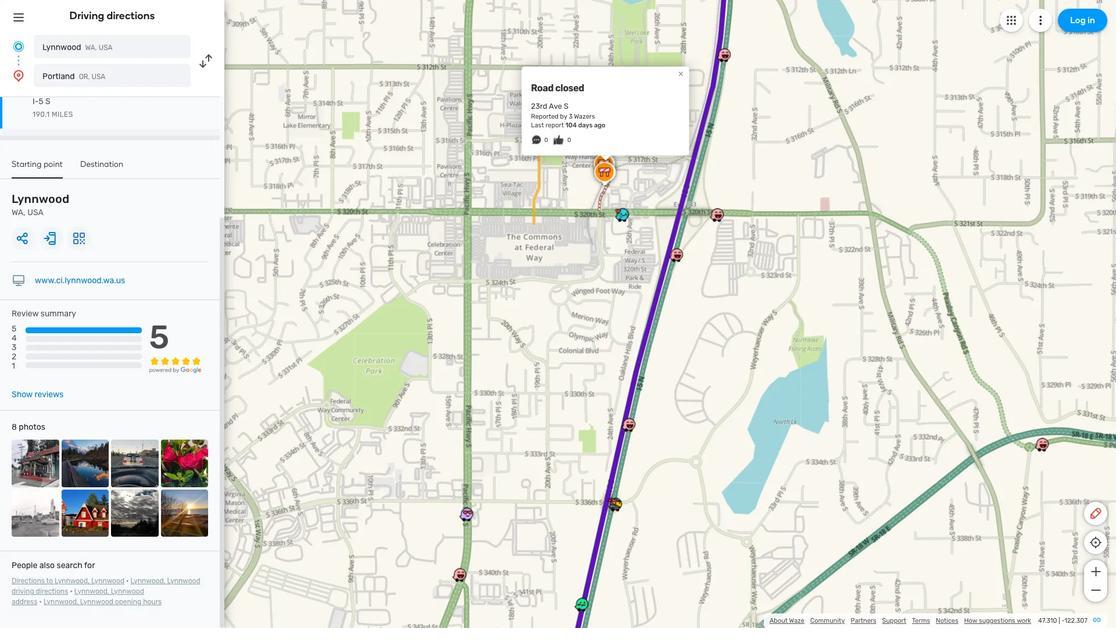 Task type: locate. For each thing, give the bounding box(es) containing it.
s
[[45, 97, 51, 106], [564, 102, 569, 111]]

by
[[561, 113, 568, 121]]

lynnwood, for lynnwood, lynnwood driving directions
[[131, 577, 166, 585]]

directions to lynnwood, lynnwood link
[[12, 577, 125, 585]]

×
[[679, 68, 684, 79], [679, 156, 684, 167]]

wazers
[[574, 113, 596, 121]]

lynnwood wa, usa
[[42, 42, 113, 52], [12, 192, 69, 218]]

0
[[545, 137, 549, 144], [568, 137, 571, 144]]

usa
[[99, 44, 113, 52], [92, 73, 106, 81], [27, 208, 44, 218]]

driving directions
[[70, 9, 155, 22]]

lynnwood wa, usa down starting point button
[[12, 192, 69, 218]]

ave
[[549, 102, 563, 111]]

5
[[39, 97, 43, 106], [149, 318, 169, 357], [12, 324, 16, 334]]

road closed
[[531, 83, 585, 94]]

directions right the driving
[[107, 9, 155, 22]]

0 vertical spatial × link
[[676, 68, 687, 79]]

2 horizontal spatial 5
[[149, 318, 169, 357]]

5 4 3 2 1
[[12, 324, 17, 371]]

partners
[[851, 617, 877, 625]]

partners link
[[851, 617, 877, 625]]

8
[[12, 422, 17, 432]]

directions down to
[[36, 588, 68, 596]]

lynnwood, inside lynnwood, lynnwood address
[[74, 588, 109, 596]]

opening
[[115, 598, 141, 606]]

usa down "driving directions"
[[99, 44, 113, 52]]

www.ci.lynnwood.wa.us
[[35, 276, 125, 286]]

location image
[[12, 69, 26, 83]]

0 vertical spatial lynnwood wa, usa
[[42, 42, 113, 52]]

last
[[531, 122, 544, 129]]

1 horizontal spatial directions
[[107, 9, 155, 22]]

show reviews
[[12, 390, 64, 400]]

usa right the or,
[[92, 73, 106, 81]]

0 vertical spatial ×
[[679, 68, 684, 79]]

road
[[531, 83, 554, 94]]

1 horizontal spatial wa,
[[85, 44, 97, 52]]

image 5 of lynnwood, lynnwood image
[[12, 490, 59, 537]]

support
[[883, 617, 907, 625]]

1 vertical spatial usa
[[92, 73, 106, 81]]

summary
[[41, 309, 76, 319]]

about waze link
[[770, 617, 805, 625]]

lynnwood, down 'directions to lynnwood, lynnwood' link
[[44, 598, 79, 606]]

|
[[1060, 617, 1061, 625]]

0 horizontal spatial s
[[45, 97, 51, 106]]

starting
[[12, 159, 42, 169]]

0 down report
[[545, 137, 549, 144]]

1 vertical spatial 3
[[12, 343, 17, 353]]

1 horizontal spatial 5
[[39, 97, 43, 106]]

about waze community partners support terms notices how suggestions work
[[770, 617, 1032, 625]]

to
[[46, 577, 53, 585]]

5 inside 5 4 3 2 1
[[12, 324, 16, 334]]

s for ave
[[564, 102, 569, 111]]

or,
[[79, 73, 90, 81]]

2 0 from the left
[[568, 137, 571, 144]]

www.ci.lynnwood.wa.us link
[[35, 276, 125, 286]]

0 horizontal spatial 3
[[12, 343, 17, 353]]

× link
[[676, 68, 687, 79], [676, 156, 687, 167]]

3 inside 5 4 3 2 1
[[12, 343, 17, 353]]

8 photos
[[12, 422, 45, 432]]

pencil image
[[1090, 507, 1104, 521]]

search
[[57, 561, 82, 571]]

also
[[39, 561, 55, 571]]

image 8 of lynnwood, lynnwood image
[[161, 490, 208, 537]]

1 vertical spatial ×
[[679, 156, 684, 167]]

lynnwood, lynnwood address link
[[12, 588, 144, 606]]

wa, down starting point button
[[12, 208, 25, 218]]

3 right by
[[569, 113, 573, 121]]

image 4 of lynnwood, lynnwood image
[[161, 440, 208, 487]]

1 vertical spatial lynnwood wa, usa
[[12, 192, 69, 218]]

directions inside lynnwood, lynnwood driving directions
[[36, 588, 68, 596]]

0 down 104
[[568, 137, 571, 144]]

-
[[1063, 617, 1065, 625]]

1 horizontal spatial s
[[564, 102, 569, 111]]

× for second × link from the bottom of the page
[[679, 68, 684, 79]]

1 horizontal spatial 0
[[568, 137, 571, 144]]

lynnwood, up hours
[[131, 577, 166, 585]]

suggestions
[[980, 617, 1016, 625]]

portland
[[42, 72, 75, 81]]

1 vertical spatial × link
[[676, 156, 687, 167]]

0 horizontal spatial directions
[[36, 588, 68, 596]]

community
[[811, 617, 846, 625]]

104
[[566, 122, 577, 129]]

0 vertical spatial 3
[[569, 113, 573, 121]]

0 vertical spatial wa,
[[85, 44, 97, 52]]

directions
[[107, 9, 155, 22], [36, 588, 68, 596]]

image 1 of lynnwood, lynnwood image
[[12, 440, 59, 487]]

driving
[[70, 9, 104, 22]]

3 up 1
[[12, 343, 17, 353]]

1 horizontal spatial 3
[[569, 113, 573, 121]]

starting point
[[12, 159, 63, 169]]

lynnwood,
[[55, 577, 90, 585], [131, 577, 166, 585], [74, 588, 109, 596], [44, 598, 79, 606]]

lynnwood, inside lynnwood, lynnwood driving directions
[[131, 577, 166, 585]]

lynnwood, down search
[[55, 577, 90, 585]]

5 for 5 4 3 2 1
[[12, 324, 16, 334]]

people also search for
[[12, 561, 95, 571]]

2 × link from the top
[[676, 156, 687, 167]]

3
[[569, 113, 573, 121], [12, 343, 17, 353]]

zoom out image
[[1089, 584, 1104, 597]]

lynnwood
[[42, 42, 81, 52], [12, 192, 69, 206], [91, 577, 125, 585], [167, 577, 200, 585], [111, 588, 144, 596], [80, 598, 113, 606]]

wa,
[[85, 44, 97, 52], [12, 208, 25, 218]]

0 horizontal spatial 0
[[545, 137, 549, 144]]

0 horizontal spatial 5
[[12, 324, 16, 334]]

lynnwood wa, usa up portland or, usa
[[42, 42, 113, 52]]

current location image
[[12, 40, 26, 54]]

2 × from the top
[[679, 156, 684, 167]]

directions
[[12, 577, 45, 585]]

usa inside portland or, usa
[[92, 73, 106, 81]]

s inside 23rd ave s reported by 3 wazers last report 104 days ago
[[564, 102, 569, 111]]

show
[[12, 390, 33, 400]]

s right ave
[[564, 102, 569, 111]]

lynnwood, lynnwood address
[[12, 588, 144, 606]]

0 vertical spatial usa
[[99, 44, 113, 52]]

1 vertical spatial directions
[[36, 588, 68, 596]]

wa, up the or,
[[85, 44, 97, 52]]

lynnwood, up the lynnwood, lynnwood opening hours 'link'
[[74, 588, 109, 596]]

47.310
[[1039, 617, 1058, 625]]

i-
[[33, 97, 39, 106]]

s inside i-5 s 190.1 miles
[[45, 97, 51, 106]]

computer image
[[12, 274, 26, 288]]

s right i-
[[45, 97, 51, 106]]

1 × from the top
[[679, 68, 684, 79]]

hours
[[143, 598, 162, 606]]

× for 2nd × link
[[679, 156, 684, 167]]

support link
[[883, 617, 907, 625]]

usa down starting point button
[[27, 208, 44, 218]]

3 inside 23rd ave s reported by 3 wazers last report 104 days ago
[[569, 113, 573, 121]]

image 3 of lynnwood, lynnwood image
[[111, 440, 159, 487]]

1 vertical spatial wa,
[[12, 208, 25, 218]]



Task type: vqa. For each thing, say whether or not it's contained in the screenshot.
'3' to the bottom
yes



Task type: describe. For each thing, give the bounding box(es) containing it.
review summary
[[12, 309, 76, 319]]

lynnwood inside lynnwood, lynnwood address
[[111, 588, 144, 596]]

work
[[1018, 617, 1032, 625]]

lynnwood, for lynnwood, lynnwood opening hours
[[44, 598, 79, 606]]

i-5 s 190.1 miles
[[33, 97, 73, 119]]

waze
[[790, 617, 805, 625]]

image 2 of lynnwood, lynnwood image
[[61, 440, 109, 487]]

23rd
[[531, 102, 548, 111]]

2
[[12, 352, 16, 362]]

people
[[12, 561, 37, 571]]

4
[[12, 333, 17, 343]]

23rd ave s reported by 3 wazers last report 104 days ago
[[531, 102, 606, 129]]

image 6 of lynnwood, lynnwood image
[[61, 490, 109, 537]]

miles
[[52, 111, 73, 119]]

lynnwood inside lynnwood, lynnwood driving directions
[[167, 577, 200, 585]]

address
[[12, 598, 37, 606]]

122.307
[[1065, 617, 1088, 625]]

lynnwood, lynnwood driving directions
[[12, 577, 200, 596]]

s for 5
[[45, 97, 51, 106]]

1
[[12, 362, 15, 371]]

1 0 from the left
[[545, 137, 549, 144]]

for
[[84, 561, 95, 571]]

reported
[[531, 113, 559, 121]]

how
[[965, 617, 978, 625]]

about
[[770, 617, 788, 625]]

link image
[[1093, 616, 1102, 625]]

terms link
[[913, 617, 931, 625]]

0 vertical spatial directions
[[107, 9, 155, 22]]

zoom in image
[[1089, 565, 1104, 579]]

starting point button
[[12, 159, 63, 179]]

photos
[[19, 422, 45, 432]]

closed
[[556, 83, 585, 94]]

days
[[579, 122, 593, 129]]

destination button
[[80, 159, 123, 177]]

5 inside i-5 s 190.1 miles
[[39, 97, 43, 106]]

190.1
[[33, 111, 50, 119]]

lynnwood, lynnwood opening hours link
[[44, 598, 162, 606]]

lynnwood, for lynnwood, lynnwood address
[[74, 588, 109, 596]]

notices link
[[937, 617, 959, 625]]

directions to lynnwood, lynnwood
[[12, 577, 125, 585]]

reviews
[[35, 390, 64, 400]]

driving
[[12, 588, 34, 596]]

report
[[546, 122, 564, 129]]

terms
[[913, 617, 931, 625]]

image 7 of lynnwood, lynnwood image
[[111, 490, 159, 537]]

point
[[44, 159, 63, 169]]

47.310 | -122.307
[[1039, 617, 1088, 625]]

lynnwood, lynnwood driving directions link
[[12, 577, 200, 596]]

lynnwood, lynnwood opening hours
[[44, 598, 162, 606]]

portland or, usa
[[42, 72, 106, 81]]

ago
[[595, 122, 606, 129]]

0 horizontal spatial wa,
[[12, 208, 25, 218]]

destination
[[80, 159, 123, 169]]

1 × link from the top
[[676, 68, 687, 79]]

how suggestions work link
[[965, 617, 1032, 625]]

notices
[[937, 617, 959, 625]]

5 for 5
[[149, 318, 169, 357]]

community link
[[811, 617, 846, 625]]

review
[[12, 309, 39, 319]]

2 vertical spatial usa
[[27, 208, 44, 218]]



